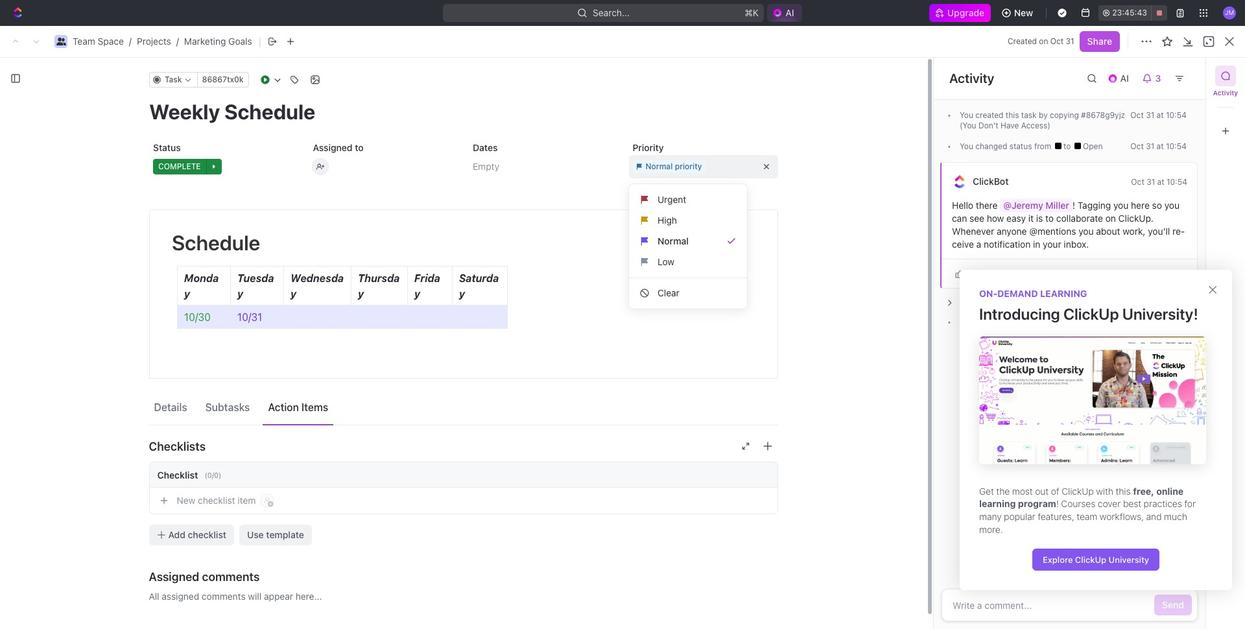 Task type: describe. For each thing, give the bounding box(es) containing it.
team
[[73, 36, 95, 47]]

assigned for assigned to
[[313, 142, 352, 153]]

2021 for january 1, 2021
[[976, 171, 996, 182]]

date for date updated
[[904, 253, 921, 263]]

activity inside 'task sidebar content' section
[[950, 71, 995, 86]]

inbox.
[[1064, 239, 1089, 250]]

1 52 mins ago from the left
[[904, 391, 955, 403]]

oct right #8678g9yjz
[[1131, 110, 1144, 120]]

0 horizontal spatial work
[[280, 275, 303, 286]]

on inside ! tagging you here so you can see how easy it is to collaborate on clickup. whenever anyone @mentions you about work, you'll re ceive a notification in your inbox.
[[1106, 213, 1116, 224]]

6 for scope of work
[[318, 275, 324, 286]]

january for january 1, 2021
[[931, 171, 964, 182]]

low
[[658, 256, 675, 267]]

10:54 for changed status from
[[1166, 141, 1187, 151]]

easy
[[1007, 213, 1026, 224]]

action items button
[[263, 395, 334, 419]]

updated
[[923, 253, 953, 263]]

oct up here
[[1132, 177, 1145, 187]]

of up ✨ template guide
[[665, 415, 674, 426]]

17 for yesterday
[[923, 368, 932, 379]]

viewed
[[1027, 253, 1052, 263]]

clickup.
[[1119, 213, 1154, 224]]

31 right open on the top of page
[[1146, 141, 1155, 151]]

oct left share
[[1051, 36, 1064, 46]]

notes inside 'link'
[[620, 129, 644, 140]]

large
[[636, 321, 660, 332]]

1 vertical spatial clickup
[[1062, 486, 1094, 497]]

clickbot
[[973, 176, 1009, 187]]

get the most out of clickup with this
[[980, 486, 1133, 497]]

31 left see
[[1146, 110, 1155, 120]]

all button
[[225, 222, 242, 248]]

ago for 'row' containing template guide
[[1043, 462, 1059, 473]]

• for january 7, 2021
[[999, 150, 1003, 161]]

untitled
[[931, 129, 964, 140]]

billing & invoicing
[[636, 485, 710, 496]]

saturda
[[459, 272, 499, 284]]

checklists
[[149, 439, 206, 453]]

tuesda
[[237, 272, 274, 284]]

priority
[[632, 142, 664, 153]]

51 for 5
[[1007, 438, 1017, 449]]

ago for 'row' containing invoices
[[1044, 485, 1059, 496]]

@mentions
[[1030, 226, 1077, 237]]

yesterday at 16:15
[[1120, 317, 1187, 327]]

51 mins ago for dec 12
[[1007, 415, 1057, 426]]

1 horizontal spatial scope of work
[[636, 415, 698, 426]]

1 horizontal spatial work
[[315, 415, 337, 426]]

so
[[1153, 200, 1162, 211]]

online
[[1157, 486, 1184, 497]]

0 vertical spatial on
[[1039, 36, 1049, 46]]

1 from from the top
[[1035, 141, 1052, 151]]

on-
[[980, 288, 998, 299]]

upgrade link
[[929, 4, 991, 22]]

date viewed
[[1007, 253, 1052, 263]]

yesterday for nov 17
[[1007, 368, 1049, 379]]

2 38 mins ago from the left
[[1007, 532, 1059, 543]]

to for to
[[1064, 141, 1073, 151]]

see all button
[[1184, 106, 1219, 122]]

1 horizontal spatial scope
[[274, 415, 301, 426]]

nov 17 inside "row"
[[904, 555, 932, 566]]

to for to do
[[1064, 317, 1073, 327]]

! tagging you here so you can see how easy it is to collaborate on clickup. whenever anyone @mentions you about work, you'll re ceive a notification in your inbox.
[[952, 200, 1185, 250]]

51 for 12
[[1007, 415, 1017, 426]]

of down items
[[303, 415, 312, 426]]

row containing welcome!
[[210, 502, 1230, 526]]

program
[[1018, 498, 1057, 509]]

row containing template guide
[[210, 454, 1230, 480]]

whenever
[[952, 226, 995, 237]]

a
[[977, 239, 982, 250]]

21
[[923, 275, 932, 286]]

template
[[266, 529, 304, 540]]

meeting minutes button
[[226, 524, 608, 550]]

2021 for january 7, 2021
[[976, 150, 996, 161]]

meeting minutes inside 'button'
[[240, 532, 312, 543]]

clickup inside on-demand learning introducing clickup university!
[[1064, 305, 1119, 323]]

with
[[1097, 486, 1114, 497]]

docs right search
[[1152, 55, 1173, 66]]

goals
[[228, 36, 252, 47]]

low button
[[634, 252, 742, 272]]

project inside cell
[[689, 321, 719, 332]]

row containing project notes
[[210, 361, 1230, 387]]

your
[[1043, 239, 1062, 250]]

17 for 50 mins ago
[[923, 462, 932, 473]]

courses
[[1062, 498, 1096, 509]]

1 vertical spatial client
[[240, 415, 265, 426]]

1 38 from the left
[[904, 532, 915, 543]]

new checklist item
[[177, 495, 256, 506]]

and
[[1147, 511, 1162, 522]]

normal priority
[[645, 161, 702, 171]]

dates
[[473, 142, 497, 153]]

features,
[[1038, 511, 1075, 522]]

1 meeting minutes from the top
[[240, 321, 312, 332]]

y for monda y
[[184, 288, 190, 300]]

nov 17 for 39 mins ago
[[904, 508, 932, 519]]

docs up 86867tx0k
[[217, 55, 239, 66]]

row containing dec 5
[[210, 339, 1230, 362]]

ago for 'row' containing resource management
[[1043, 391, 1059, 403]]

1 template from the left
[[240, 462, 280, 473]]

mins for 'row' containing client 1 scope of work docs
[[1020, 415, 1039, 426]]

sidebar navigation
[[0, 45, 194, 629]]

normal for normal priority
[[645, 161, 673, 171]]

don't
[[979, 121, 999, 130]]

see all
[[1189, 109, 1214, 119]]

2 vertical spatial oct 31 at 10:54
[[1132, 177, 1188, 187]]

new for new
[[1014, 7, 1033, 18]]

nov for 50 mins ago
[[904, 462, 920, 473]]

1,
[[967, 171, 973, 182]]

agency management
[[636, 508, 725, 519]]

1 vertical spatial 12
[[323, 462, 332, 473]]

in down the have
[[1006, 150, 1013, 161]]

doc inside button
[[1216, 55, 1233, 66]]

wednesda
[[290, 272, 344, 284]]

50
[[1007, 462, 1019, 473]]

2 status from the top
[[1010, 317, 1032, 327]]

mins for first 'row' from the bottom
[[1021, 532, 1041, 543]]

mins for 'row' containing resource management
[[1021, 391, 1041, 403]]

meeting inside 'button'
[[240, 532, 275, 543]]

16:15
[[1168, 317, 1187, 327]]

row containing client 1 scope of work docs
[[210, 408, 1230, 434]]

introducing
[[980, 305, 1060, 323]]

&
[[664, 485, 670, 496]]

row containing -
[[210, 432, 1230, 455]]

you for created this task by copying
[[960, 110, 974, 120]]

normal priority button
[[629, 155, 778, 178]]

49 mins ago
[[1007, 485, 1059, 496]]

reply
[[1164, 269, 1185, 279]]

- for billing & invoicing
[[753, 485, 757, 496]]

table containing scope of work
[[210, 248, 1230, 573]]

docs inside "tab list"
[[266, 228, 288, 239]]

project notes link
[[564, 125, 881, 145]]

mins for 'row' containing invoices
[[1021, 485, 1041, 496]]

2 52 from the left
[[1007, 391, 1018, 403]]

client 1 scope of work docs
[[240, 415, 361, 426]]

you for changed status from
[[960, 141, 974, 151]]

progress
[[979, 328, 1011, 337]]

17 inside 'nov 17' "row"
[[923, 555, 932, 566]]

column header inside table
[[210, 248, 224, 269]]

name
[[227, 253, 248, 263]]

tags
[[753, 253, 770, 263]]

0 vertical spatial scope of work
[[240, 275, 303, 286]]

this inside dialog
[[1116, 486, 1131, 497]]

39
[[1007, 508, 1019, 519]]

schedule
[[172, 230, 260, 255]]

new for new checklist item
[[177, 495, 195, 506]]

1 horizontal spatial you
[[1114, 200, 1129, 211]]

workflows,
[[1100, 511, 1144, 522]]

! for ! tagging you here so you can see how easy it is to collaborate on clickup. whenever anyone @mentions you about work, you'll re ceive a notification in your inbox.
[[1073, 200, 1076, 211]]

much
[[1165, 511, 1188, 522]]

tab list containing all
[[225, 222, 535, 248]]

minutes inside 'button'
[[277, 532, 312, 543]]

checklist (0/0)
[[157, 469, 221, 480]]

nov for 39 mins ago
[[904, 508, 920, 519]]

item
[[238, 495, 256, 506]]

created this task by copying
[[974, 110, 1081, 120]]

31 left share
[[1066, 36, 1075, 46]]

you'll
[[1148, 226, 1170, 237]]

details
[[154, 401, 187, 413]]

projects link
[[137, 36, 171, 47]]

2 / from the left
[[176, 36, 179, 47]]

projects inside "team space / projects / marketing goals |"
[[137, 36, 171, 47]]

activity inside task sidebar navigation tab list
[[1214, 89, 1239, 97]]

×
[[1208, 280, 1218, 298]]

in inside to in progress
[[970, 328, 977, 337]]

upgrade
[[947, 7, 985, 18]]

assigned for assigned comments
[[149, 570, 199, 584]]

1 horizontal spatial 12
[[923, 415, 932, 426]]

- for scope of work
[[753, 415, 757, 426]]

search docs button
[[1101, 51, 1181, 71]]

1 nov from the top
[[904, 275, 920, 286]]

january for january 7, 2021
[[931, 150, 964, 161]]

sharing
[[1111, 253, 1139, 263]]

6 for invoices
[[291, 485, 297, 496]]

yesterday for dec 5
[[1007, 345, 1049, 356]]

1 vertical spatial comments
[[202, 591, 246, 602]]

1 52 from the left
[[904, 391, 915, 403]]

all for all
[[228, 228, 239, 239]]

31 up the so
[[1147, 177, 1156, 187]]

1 vertical spatial doc
[[1015, 150, 1032, 161]]

clear
[[658, 287, 680, 298]]

by inside 'task sidebar content' section
[[1039, 110, 1048, 120]]

status
[[153, 142, 181, 153]]

2 template from the left
[[651, 462, 689, 473]]

january 7, 2021 • in doc
[[931, 150, 1032, 161]]

marketing goals link
[[184, 36, 252, 47]]

2 horizontal spatial work
[[676, 415, 698, 426]]

checklist for add
[[188, 529, 226, 540]]

0 horizontal spatial you
[[1079, 226, 1094, 237]]

2 52 mins ago from the left
[[1007, 391, 1059, 403]]

0 horizontal spatial project
[[240, 368, 271, 379]]

23:45:43 button
[[1099, 5, 1168, 21]]

use template button
[[239, 525, 312, 546]]

17 for 39 mins ago
[[923, 508, 932, 519]]

new for new doc
[[1194, 55, 1213, 66]]

1 / from the left
[[129, 36, 132, 47]]

y for wednesda y
[[290, 288, 296, 300]]

to for to in progress
[[1087, 317, 1095, 327]]

university!
[[1123, 305, 1199, 323]]

free,
[[1133, 486, 1155, 497]]

comments inside "dropdown button"
[[202, 570, 260, 584]]

is
[[1036, 213, 1043, 224]]

more.
[[980, 524, 1003, 535]]



Task type: locate. For each thing, give the bounding box(es) containing it.
0 vertical spatial yesterday
[[1120, 317, 1156, 327]]

y inside thursda y
[[358, 288, 364, 300]]

1 2021 from the top
[[976, 150, 996, 161]]

0 horizontal spatial 6
[[273, 298, 278, 309]]

1 vertical spatial new
[[1194, 55, 1213, 66]]

1 51 from the top
[[1007, 415, 1017, 426]]

y down saturda
[[459, 288, 465, 300]]

0 vertical spatial changed status from
[[974, 141, 1054, 151]]

y down tuesda on the left top
[[237, 288, 243, 300]]

column header
[[210, 248, 224, 269]]

ago for first 'row' from the bottom
[[1043, 532, 1059, 543]]

1 vertical spatial from
[[1035, 317, 1052, 327]]

guide down client 1 scope of work docs
[[282, 462, 307, 473]]

date down notification
[[1007, 253, 1025, 263]]

client left '1'
[[240, 415, 265, 426]]

13 row from the top
[[210, 524, 1230, 550]]

space
[[98, 36, 124, 47]]

task
[[1022, 110, 1037, 120]]

this up the have
[[1006, 110, 1019, 120]]

8 row from the top
[[210, 408, 1230, 434]]

date for date viewed
[[1007, 253, 1025, 263]]

add
[[168, 529, 186, 540]]

normal inside dropdown button
[[645, 161, 673, 171]]

4 nov from the top
[[904, 508, 920, 519]]

scope down action
[[274, 415, 301, 426]]

ceive
[[952, 226, 1185, 250]]

6 for doc
[[273, 298, 278, 309]]

! for ! courses cover best practices for many popular features, team workflows, and much more.
[[1057, 498, 1059, 509]]

priority
[[675, 161, 702, 171]]

this up best
[[1116, 486, 1131, 497]]

row containing resource management
[[210, 385, 1230, 409]]

1 38 mins ago from the left
[[904, 532, 955, 543]]

thursda y
[[358, 272, 399, 300]]

you left here
[[1114, 200, 1129, 211]]

2021 right 1,
[[976, 171, 996, 182]]

3 17 from the top
[[923, 508, 932, 519]]

checklist for new
[[198, 495, 235, 506]]

1 vertical spatial changed
[[976, 317, 1008, 327]]

oct 31 at 10:54 for changed status from
[[1131, 141, 1187, 151]]

1 vertical spatial management
[[670, 508, 725, 519]]

5 y from the left
[[414, 288, 420, 300]]

normal
[[645, 161, 673, 171], [658, 235, 689, 247]]

39 mins ago
[[1007, 508, 1059, 519]]

y inside monda y
[[184, 288, 190, 300]]

all inside all button
[[228, 228, 239, 239]]

1 january from the top
[[931, 150, 964, 161]]

meeting minutes down welcome!
[[240, 532, 312, 543]]

1 guide from the left
[[282, 462, 307, 473]]

created up untitled
[[913, 108, 952, 120]]

1 vertical spatial normal
[[658, 235, 689, 247]]

assigned inside "dropdown button"
[[149, 570, 199, 584]]

task sidebar navigation tab list
[[1212, 66, 1240, 141]]

clickup down learning
[[1064, 305, 1119, 323]]

learning
[[980, 498, 1016, 509]]

open
[[1081, 141, 1103, 151]]

docs inside 'row'
[[339, 415, 361, 426]]

0 horizontal spatial !
[[1057, 498, 1059, 509]]

new up see all
[[1194, 55, 1213, 66]]

dialog
[[960, 270, 1233, 590]]

oct 31 at 10:54 down see all button
[[1131, 141, 1187, 151]]

dec
[[904, 298, 920, 309], [1007, 298, 1024, 309], [904, 321, 920, 332], [1007, 321, 1024, 332], [904, 345, 920, 356], [904, 415, 920, 426], [904, 438, 920, 449], [904, 485, 920, 496]]

38 mins ago left more.
[[904, 532, 955, 543]]

changed down don't
[[976, 141, 1008, 151]]

new button
[[996, 3, 1041, 23]]

from left to do
[[1035, 317, 1052, 327]]

project inside 'link'
[[588, 129, 617, 140]]

appear
[[264, 591, 293, 602]]

all for all assigned comments will appear here...
[[149, 591, 159, 602]]

2 17 from the top
[[923, 462, 932, 473]]

11 row from the top
[[210, 478, 1230, 504]]

0 vertical spatial 12
[[923, 415, 932, 426]]

1 you from the top
[[960, 110, 974, 120]]

of left wednesda at the top of the page
[[269, 275, 278, 286]]

checklist inside "button"
[[188, 529, 226, 540]]

row containing scope of work
[[210, 268, 1230, 294]]

ago for 'row' containing client 1 scope of work docs
[[1042, 415, 1057, 426]]

2 38 from the left
[[1007, 532, 1019, 543]]

1 row from the top
[[210, 248, 1230, 269]]

search docs
[[1119, 55, 1173, 66]]

most
[[1012, 486, 1033, 497]]

normal for normal
[[658, 235, 689, 247]]

1 vertical spatial you
[[960, 141, 974, 151]]

2 changed from the top
[[976, 317, 1008, 327]]

by up access)
[[1039, 110, 1048, 120]]

scope up ✨
[[636, 415, 663, 426]]

copying
[[1050, 110, 1079, 120]]

2 row from the top
[[210, 268, 1230, 294]]

10:54 up re
[[1167, 177, 1188, 187]]

invoices
[[240, 485, 275, 496]]

1 vertical spatial january
[[931, 171, 964, 182]]

details button
[[149, 395, 192, 419]]

1 horizontal spatial created
[[1008, 36, 1037, 46]]

dec 12
[[904, 415, 932, 426]]

0 vertical spatial all
[[228, 228, 239, 239]]

1 horizontal spatial !
[[1073, 200, 1076, 211]]

new down checklist (0/0)
[[177, 495, 195, 506]]

12 row from the top
[[210, 502, 1230, 526]]

0 horizontal spatial guide
[[282, 462, 307, 473]]

0 vertical spatial 51 mins ago
[[1007, 415, 1057, 426]]

resource management button
[[226, 386, 608, 409]]

notification
[[984, 239, 1031, 250]]

new inside button
[[1194, 55, 1213, 66]]

Search by name... text field
[[1024, 223, 1187, 242]]

dialog containing ×
[[960, 270, 1233, 590]]

2 2021 from the top
[[976, 171, 996, 182]]

created for created on oct 31
[[1008, 36, 1037, 46]]

2 nov from the top
[[904, 368, 920, 379]]

10:54 left see
[[1166, 110, 1187, 120]]

!
[[1073, 200, 1076, 211], [1057, 498, 1059, 509]]

docs left 2
[[339, 415, 361, 426]]

row containing doc
[[210, 291, 1230, 317]]

by
[[955, 108, 967, 120], [1039, 110, 1048, 120]]

6 left thursda
[[318, 275, 324, 286]]

management for agency management
[[670, 508, 725, 519]]

0 horizontal spatial doc
[[240, 298, 257, 309]]

comments down assigned comments
[[202, 591, 246, 602]]

add checklist button
[[149, 525, 234, 546]]

anyone
[[997, 226, 1027, 237]]

row
[[210, 248, 1230, 269], [210, 268, 1230, 294], [210, 291, 1230, 317], [210, 314, 1230, 340], [210, 339, 1230, 362], [210, 361, 1230, 387], [210, 385, 1230, 409], [210, 408, 1230, 434], [210, 432, 1230, 455], [210, 454, 1230, 480], [210, 478, 1230, 504], [210, 502, 1230, 526], [210, 524, 1230, 550]]

0 vertical spatial !
[[1073, 200, 1076, 211]]

1 y from the left
[[184, 288, 190, 300]]

3 nov from the top
[[904, 462, 920, 473]]

1 vertical spatial projects
[[636, 368, 671, 379]]

oct right open on the top of page
[[1131, 141, 1144, 151]]

yesterday inside 'task sidebar content' section
[[1120, 317, 1156, 327]]

recent
[[226, 108, 260, 120]]

1 vertical spatial on
[[1106, 213, 1116, 224]]

1 date from the left
[[904, 253, 921, 263]]

clickup right the explore
[[1075, 555, 1107, 565]]

thursda
[[358, 272, 399, 284]]

projects right space
[[137, 36, 171, 47]]

6 down tuesda on the left top
[[273, 298, 278, 309]]

of inside dialog
[[1051, 486, 1060, 497]]

2 from from the top
[[1035, 317, 1052, 327]]

marketing
[[184, 36, 226, 47]]

y for tuesda y
[[237, 288, 243, 300]]

to inside to in progress
[[1087, 317, 1095, 327]]

assigned
[[162, 591, 199, 602]]

on-demand learning introducing clickup university!
[[980, 288, 1199, 323]]

0 horizontal spatial created
[[913, 108, 952, 120]]

meeting
[[240, 321, 275, 332], [240, 532, 275, 543]]

- for projects
[[753, 368, 757, 379]]

created for created by me
[[913, 108, 952, 120]]

checklist down (0/0)
[[198, 495, 235, 506]]

0 vertical spatial projects
[[137, 36, 171, 47]]

- for everything
[[753, 298, 757, 309]]

0 horizontal spatial project notes
[[240, 368, 298, 379]]

nov 21
[[904, 275, 932, 286]]

add checklist
[[168, 529, 226, 540]]

9 row from the top
[[210, 432, 1230, 455]]

0 vertical spatial created
[[1008, 36, 1037, 46]]

1 minutes from the top
[[277, 321, 312, 332]]

1 horizontal spatial 52
[[1007, 391, 1018, 403]]

assigned comments button
[[149, 561, 778, 592]]

of right out
[[1051, 486, 1060, 497]]

3 y from the left
[[290, 288, 296, 300]]

in up viewed
[[1033, 239, 1041, 250]]

⌘k
[[745, 7, 759, 18]]

0 horizontal spatial client
[[240, 415, 265, 426]]

y inside saturda y
[[459, 288, 465, 300]]

• for january 1, 2021
[[999, 171, 1003, 181]]

1 horizontal spatial guide
[[691, 462, 716, 473]]

1 horizontal spatial template
[[651, 462, 689, 473]]

86867tx0k
[[202, 75, 243, 84]]

management inside button
[[283, 391, 339, 403]]

6
[[318, 275, 324, 286], [273, 298, 278, 309], [291, 485, 297, 496]]

doc inside 'row'
[[240, 298, 257, 309]]

0 vertical spatial 51
[[1007, 415, 1017, 426]]

oct 31 at 10:54 for created this task by copying
[[1131, 110, 1187, 120]]

6 y from the left
[[459, 288, 465, 300]]

1 horizontal spatial this
[[1116, 486, 1131, 497]]

work down items
[[315, 415, 337, 426]]

for
[[1185, 498, 1196, 509]]

0 vertical spatial meeting minutes
[[240, 321, 312, 332]]

4 y from the left
[[358, 288, 364, 300]]

0 horizontal spatial this
[[1006, 110, 1019, 120]]

0 vertical spatial from
[[1035, 141, 1052, 151]]

1 horizontal spatial 38 mins ago
[[1007, 532, 1059, 543]]

6 down template guide
[[291, 485, 297, 496]]

(0/0)
[[205, 471, 221, 479]]

changed status from down the have
[[974, 141, 1054, 151]]

changed up progress
[[976, 317, 1008, 327]]

ago for 'row' containing welcome!
[[1043, 508, 1059, 519]]

• inside the january 1, 2021 • in
[[999, 171, 1003, 181]]

0 horizontal spatial assigned
[[149, 570, 199, 584]]

1 horizontal spatial date
[[1007, 253, 1025, 263]]

my docs button
[[248, 222, 291, 248]]

0 vertical spatial oct 31 at 10:54
[[1131, 110, 1187, 120]]

4 17 from the top
[[923, 555, 932, 566]]

5 nov from the top
[[904, 555, 920, 566]]

2 guide from the left
[[691, 462, 716, 473]]

project notes up "priority"
[[588, 129, 644, 140]]

1 vertical spatial 2021
[[976, 171, 996, 182]]

assigned
[[313, 142, 352, 153], [149, 570, 199, 584]]

• down january 7, 2021 • in doc
[[999, 171, 1003, 181]]

1 changed from the top
[[976, 141, 1008, 151]]

normal button
[[634, 231, 742, 252]]

work right tuesda on the left top
[[280, 275, 303, 286]]

template up "invoices"
[[240, 462, 280, 473]]

1 horizontal spatial on
[[1106, 213, 1116, 224]]

location
[[623, 253, 655, 263]]

7 row from the top
[[210, 385, 1230, 409]]

/ right projects link
[[176, 36, 179, 47]]

31
[[1066, 36, 1075, 46], [1146, 110, 1155, 120], [1146, 141, 1155, 151], [1147, 177, 1156, 187]]

tab list
[[225, 222, 535, 248]]

0 vertical spatial clickup
[[1064, 305, 1119, 323]]

in inside ! tagging you here so you can see how easy it is to collaborate on clickup. whenever anyone @mentions you about work, you'll re ceive a notification in your inbox.
[[1033, 239, 1041, 250]]

/
[[129, 36, 132, 47], [176, 36, 179, 47]]

date
[[904, 253, 921, 263], [1007, 253, 1025, 263]]

1 vertical spatial 6
[[273, 298, 278, 309]]

1 changed status from from the top
[[974, 141, 1054, 151]]

2 51 mins ago from the top
[[1007, 438, 1057, 449]]

y for saturda y
[[459, 288, 465, 300]]

nov 17 for yesterday
[[904, 368, 932, 379]]

to inside ! tagging you here so you can see how easy it is to collaborate on clickup. whenever anyone @mentions you about work, you'll re ceive a notification in your inbox.
[[1046, 213, 1054, 224]]

date updated
[[904, 253, 953, 263]]

normal inside button
[[658, 235, 689, 247]]

1 meeting from the top
[[240, 321, 275, 332]]

2 nov 17 from the top
[[904, 462, 932, 473]]

2 meeting minutes from the top
[[240, 532, 312, 543]]

2021 right 7,
[[976, 150, 996, 161]]

minutes right '10/31'
[[277, 321, 312, 332]]

0 vertical spatial •
[[999, 150, 1003, 161]]

0 vertical spatial project
[[588, 129, 617, 140]]

• up clickbot at the right of page
[[999, 150, 1003, 161]]

0 vertical spatial minutes
[[277, 321, 312, 332]]

search
[[1119, 55, 1149, 66]]

oct 31 at 10:54 left see
[[1131, 110, 1187, 120]]

1 horizontal spatial 38
[[1007, 532, 1019, 543]]

nov 17 row
[[210, 548, 1230, 573]]

assigned comments
[[149, 570, 260, 584]]

nov 17 for 50 mins ago
[[904, 462, 932, 473]]

project notes inside 'link'
[[588, 129, 644, 140]]

the
[[997, 486, 1010, 497]]

0 vertical spatial checklist
[[198, 495, 235, 506]]

y for frida y
[[414, 288, 420, 300]]

2 you from the top
[[960, 141, 974, 151]]

2 vertical spatial project
[[240, 368, 271, 379]]

1 vertical spatial minutes
[[277, 532, 312, 543]]

new inside 'button'
[[1014, 7, 1033, 18]]

scope of work down name
[[240, 275, 303, 286]]

oct 31 at 10:54
[[1131, 110, 1187, 120], [1131, 141, 1187, 151], [1132, 177, 1188, 187]]

1 horizontal spatial activity
[[1214, 89, 1239, 97]]

you up (you
[[960, 110, 974, 120]]

project notes
[[588, 129, 644, 140], [240, 368, 298, 379]]

2 changed status from from the top
[[974, 317, 1054, 327]]

1 horizontal spatial notes
[[620, 129, 644, 140]]

1 status from the top
[[1010, 141, 1032, 151]]

there
[[976, 200, 998, 211]]

2 horizontal spatial project
[[689, 321, 719, 332]]

notes inside 'row'
[[273, 368, 298, 379]]

0 horizontal spatial /
[[129, 36, 132, 47]]

10/30
[[184, 311, 210, 323]]

re
[[1173, 226, 1185, 237]]

1 horizontal spatial management
[[670, 508, 725, 519]]

notes up resource management
[[273, 368, 298, 379]]

frida y
[[414, 272, 440, 300]]

oct 31 at 10:54 up the so
[[1132, 177, 1188, 187]]

notes up "priority"
[[620, 129, 644, 140]]

0 vertical spatial client
[[663, 321, 687, 332]]

projects down large
[[636, 368, 671, 379]]

urgent
[[658, 194, 687, 205]]

y down thursda
[[358, 288, 364, 300]]

1 horizontal spatial doc
[[1015, 150, 1032, 161]]

projects inside 'row'
[[636, 368, 671, 379]]

docs right my
[[266, 228, 288, 239]]

! down the get the most out of clickup with this
[[1057, 498, 1059, 509]]

! inside ! courses cover best practices for many popular features, team workflows, and much more.
[[1057, 498, 1059, 509]]

to do
[[1062, 317, 1087, 327]]

1 51 mins ago from the top
[[1007, 415, 1057, 426]]

! up collaborate
[[1073, 200, 1076, 211]]

everything
[[636, 298, 681, 309]]

- for agency management
[[753, 508, 757, 519]]

by up (you
[[955, 108, 967, 120]]

- for ✨ template guide
[[753, 462, 757, 473]]

0 horizontal spatial notes
[[273, 368, 298, 379]]

business time image
[[625, 511, 633, 517]]

2 january from the top
[[931, 171, 964, 182]]

y down wednesda at the top of the page
[[290, 288, 296, 300]]

52
[[904, 391, 915, 403], [1007, 391, 1018, 403]]

project notes inside table
[[240, 368, 298, 379]]

activity up me
[[950, 71, 995, 86]]

38 mins ago down 39 mins ago
[[1007, 532, 1059, 543]]

status up progress
[[1010, 317, 1032, 327]]

1 vertical spatial meeting
[[240, 532, 275, 543]]

2 vertical spatial yesterday
[[1007, 368, 1049, 379]]

clickup inside explore clickup university button
[[1075, 555, 1107, 565]]

in left progress
[[970, 328, 977, 337]]

scope of work up ✨ template guide
[[636, 415, 698, 426]]

1 horizontal spatial assigned
[[313, 142, 352, 153]]

user group image
[[56, 38, 66, 45]]

cell
[[210, 269, 224, 292], [1000, 269, 1103, 292], [1103, 269, 1207, 292], [210, 292, 224, 315], [210, 315, 224, 339], [210, 339, 224, 362], [224, 339, 616, 362], [616, 339, 745, 362], [210, 362, 224, 385], [210, 385, 224, 409], [616, 385, 745, 409], [745, 385, 896, 409], [210, 409, 224, 432], [210, 432, 224, 455], [224, 432, 616, 455], [210, 455, 224, 479], [210, 479, 224, 502], [1207, 479, 1230, 502], [210, 502, 224, 525], [1207, 502, 1230, 525], [210, 525, 224, 549], [616, 525, 745, 549], [745, 525, 896, 549], [1207, 525, 1230, 549], [210, 549, 224, 572], [616, 549, 745, 572], [745, 549, 896, 572], [1000, 549, 1103, 572], [1207, 549, 1230, 572]]

0 horizontal spatial 12
[[323, 462, 332, 473]]

1 vertical spatial project
[[689, 321, 719, 332]]

mins for 'row' containing welcome!
[[1021, 508, 1041, 519]]

from down access)
[[1035, 141, 1052, 151]]

1 horizontal spatial 52 mins ago
[[1007, 391, 1059, 403]]

date up the nov 21
[[904, 253, 921, 263]]

0 vertical spatial doc
[[1216, 55, 1233, 66]]

all left my
[[228, 228, 239, 239]]

0 horizontal spatial template
[[240, 462, 280, 473]]

5 row from the top
[[210, 339, 1230, 362]]

comments
[[202, 570, 260, 584], [202, 591, 246, 602]]

minutes right "use"
[[277, 532, 312, 543]]

project
[[588, 129, 617, 140], [689, 321, 719, 332], [240, 368, 271, 379]]

mins for 'row' containing template guide
[[1021, 462, 1041, 473]]

checklist
[[157, 469, 198, 480]]

10:54 for created this task by copying
[[1166, 110, 1187, 120]]

oct
[[1051, 36, 1064, 46], [1131, 110, 1144, 120], [1131, 141, 1144, 151], [1132, 177, 1145, 187]]

! inside ! tagging you here so you can see how easy it is to collaborate on clickup. whenever anyone @mentions you about work, you'll re ceive a notification in your inbox.
[[1073, 200, 1076, 211]]

changed status from up progress
[[974, 317, 1054, 327]]

1 vertical spatial notes
[[273, 368, 298, 379]]

scope down name
[[240, 275, 267, 286]]

0 vertical spatial status
[[1010, 141, 1032, 151]]

all assigned comments will appear here...
[[149, 591, 322, 602]]

university
[[1109, 555, 1150, 565]]

10:54 down see all button
[[1166, 141, 1187, 151]]

2 horizontal spatial you
[[1165, 200, 1180, 211]]

you
[[960, 110, 974, 120], [960, 141, 974, 151]]

0 horizontal spatial 38 mins ago
[[904, 532, 955, 543]]

0 vertical spatial comments
[[202, 570, 260, 584]]

1 vertical spatial •
[[999, 171, 1003, 181]]

0 horizontal spatial 52
[[904, 391, 915, 403]]

6 row from the top
[[210, 361, 1230, 387]]

nov 17
[[904, 368, 932, 379], [904, 462, 932, 473], [904, 508, 932, 519], [904, 555, 932, 566]]

1 vertical spatial 51 mins ago
[[1007, 438, 1057, 449]]

38 mins ago
[[904, 532, 955, 543], [1007, 532, 1059, 543]]

#8678g9yjz
[[1081, 110, 1126, 120]]

2 horizontal spatial scope
[[636, 415, 663, 426]]

1 vertical spatial activity
[[1214, 89, 1239, 97]]

0 vertical spatial you
[[960, 110, 974, 120]]

0 vertical spatial activity
[[950, 71, 995, 86]]

2 meeting from the top
[[240, 532, 275, 543]]

0 horizontal spatial 38
[[904, 532, 915, 543]]

activity up all
[[1214, 89, 1239, 97]]

y down monda
[[184, 288, 190, 300]]

2 minutes from the top
[[277, 532, 312, 543]]

list containing urgent
[[629, 189, 747, 304]]

welcome! button
[[226, 502, 608, 526]]

4 row from the top
[[210, 314, 1230, 340]]

y inside wednesda y
[[290, 288, 296, 300]]

meeting minutes down tuesda y in the left of the page
[[240, 321, 312, 332]]

nov for yesterday
[[904, 368, 920, 379]]

1 nov 17 from the top
[[904, 368, 932, 379]]

1 vertical spatial scope of work
[[636, 415, 698, 426]]

4 nov 17 from the top
[[904, 555, 932, 566]]

0 horizontal spatial management
[[283, 391, 339, 403]]

clickup up courses
[[1062, 486, 1094, 497]]

nov inside 'nov 17' "row"
[[904, 555, 920, 566]]

you down (you
[[960, 141, 974, 151]]

january left 1,
[[931, 171, 964, 182]]

tagging
[[1078, 200, 1111, 211]]

table
[[210, 248, 1230, 573]]

10 row from the top
[[210, 454, 1230, 480]]

2 horizontal spatial doc
[[1216, 55, 1233, 66]]

0 horizontal spatial scope of work
[[240, 275, 303, 286]]

× button
[[1208, 280, 1218, 298]]

2 y from the left
[[237, 288, 243, 300]]

1 vertical spatial yesterday
[[1007, 345, 1049, 356]]

large client project cell
[[616, 315, 745, 339]]

to in progress
[[968, 317, 1095, 337]]

1 vertical spatial assigned
[[149, 570, 199, 584]]

y inside tuesda y
[[237, 288, 243, 300]]

2 date from the left
[[1007, 253, 1025, 263]]

1 vertical spatial !
[[1057, 498, 1059, 509]]

y for thursda y
[[358, 288, 364, 300]]

management for resource management
[[283, 391, 339, 403]]

mins for 'row' containing -
[[1020, 438, 1039, 449]]

2 vertical spatial doc
[[240, 298, 257, 309]]

management up client 1 scope of work docs
[[283, 391, 339, 403]]

out
[[1036, 486, 1049, 497]]

comments up all assigned comments will appear here...
[[202, 570, 260, 584]]

y inside frida y
[[414, 288, 420, 300]]

scope of work
[[240, 275, 303, 286], [636, 415, 698, 426]]

urgent button
[[634, 189, 742, 210]]

status down the have
[[1010, 141, 1032, 151]]

51 mins ago for dec 5
[[1007, 438, 1057, 449]]

0 horizontal spatial by
[[955, 108, 967, 120]]

client inside cell
[[663, 321, 687, 332]]

3 nov 17 from the top
[[904, 508, 932, 519]]

frida
[[414, 272, 440, 284]]

ago for 'row' containing -
[[1042, 438, 1057, 449]]

scope
[[240, 275, 267, 286], [274, 415, 301, 426], [636, 415, 663, 426]]

2 vertical spatial 10:54
[[1167, 177, 1188, 187]]

1 vertical spatial all
[[149, 591, 159, 602]]

row containing invoices
[[210, 478, 1230, 504]]

on down new 'button'
[[1039, 36, 1049, 46]]

normal down "priority"
[[645, 161, 673, 171]]

have
[[1001, 121, 1019, 130]]

in down january 7, 2021 • in doc
[[1005, 171, 1013, 182]]

management down invoicing
[[670, 508, 725, 519]]

1 17 from the top
[[923, 368, 932, 379]]

list
[[629, 189, 747, 304]]

2 51 from the top
[[1007, 438, 1017, 449]]

0 horizontal spatial projects
[[137, 36, 171, 47]]

client right large
[[663, 321, 687, 332]]

created by me
[[913, 108, 984, 120]]

0 vertical spatial management
[[283, 391, 339, 403]]

normal down high
[[658, 235, 689, 247]]

project notes up resource on the bottom of the page
[[240, 368, 298, 379]]

• inside january 7, 2021 • in doc
[[999, 150, 1003, 161]]

clickup
[[1064, 305, 1119, 323], [1062, 486, 1094, 497], [1075, 555, 1107, 565]]

Edit task name text field
[[149, 99, 778, 124]]

this inside 'task sidebar content' section
[[1006, 110, 1019, 120]]

0 horizontal spatial scope
[[240, 275, 267, 286]]

created down new 'button'
[[1008, 36, 1037, 46]]

3 row from the top
[[210, 291, 1230, 317]]

task sidebar content section
[[933, 58, 1206, 629]]

new up created on oct 31
[[1014, 7, 1033, 18]]

row containing name
[[210, 248, 1230, 269]]



Task type: vqa. For each thing, say whether or not it's contained in the screenshot.
1
yes



